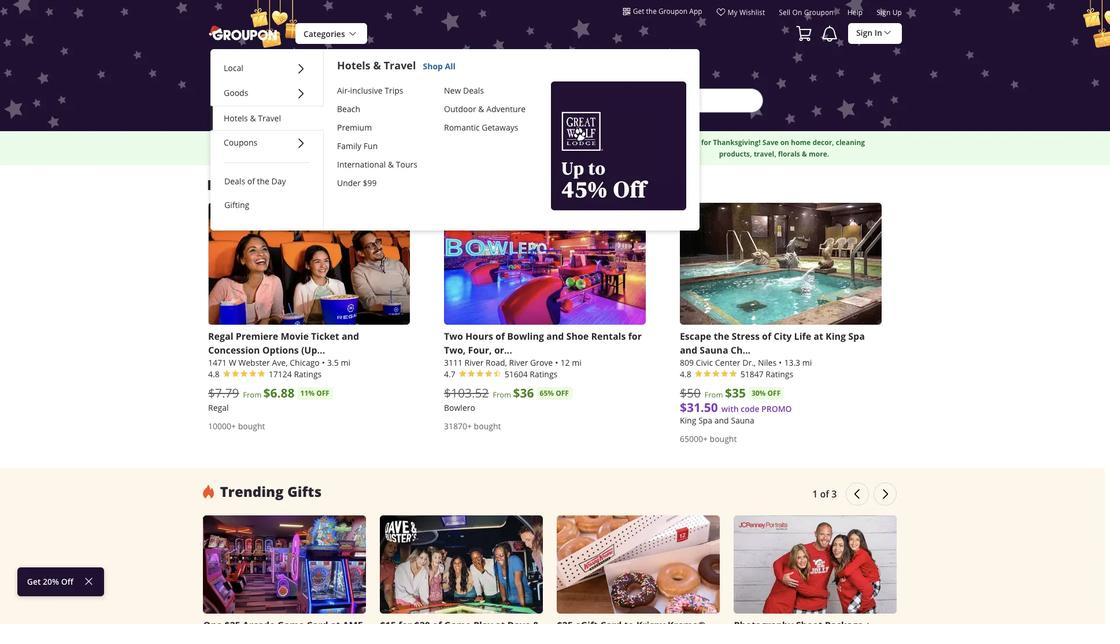 Task type: vqa. For each thing, say whether or not it's contained in the screenshot.
'heading'
no



Task type: locate. For each thing, give the bounding box(es) containing it.
save
[[530, 137, 546, 147], [763, 137, 779, 147]]

sign left the up
[[877, 8, 891, 17]]

2 mi from the left
[[572, 357, 582, 368]]

0 horizontal spatial from
[[243, 390, 262, 400]]

3 • from the left
[[779, 357, 782, 368]]

and inside escape the stress of city life at king spa and sauna ch... 809 civic center dr., niles • 13.3 mi
[[680, 344, 698, 357]]

get left app
[[633, 6, 644, 16]]

0 horizontal spatial spa
[[699, 415, 712, 426]]

air-inclusive trips
[[337, 85, 403, 96]]

escape
[[680, 330, 711, 343]]

0 horizontal spatial king
[[680, 415, 696, 426]]

at
[[814, 330, 823, 343]]

1 horizontal spatial from
[[493, 390, 511, 400]]

bought for $6.88
[[238, 421, 265, 432]]

1 vertical spatial get
[[247, 137, 259, 147]]

promo
[[323, 149, 349, 159], [762, 404, 792, 415]]

hotels & travel up 'coupons'
[[224, 113, 281, 124]]

1 vertical spatial the
[[257, 176, 269, 187]]

travel inside button
[[258, 113, 281, 124]]

from $36
[[493, 385, 534, 402]]

off right 65%
[[556, 388, 569, 398]]

& inside 'prep for thanksgiving! save on home decor, cleaning products, travel, florals & more.'
[[802, 149, 807, 159]]

2 horizontal spatial more.
[[809, 149, 829, 159]]

ratings for $35
[[766, 369, 794, 380]]

0 horizontal spatial deals
[[224, 176, 245, 187]]

get 20% off
[[27, 577, 73, 588]]

2 ratings from the left
[[530, 369, 558, 380]]

activities,
[[577, 137, 611, 147]]

the left the stress
[[714, 330, 729, 343]]

2 save from the left
[[763, 137, 779, 147]]

international & tours
[[337, 159, 417, 170]]

from left $36
[[493, 390, 511, 400]]

ratings down chicago
[[294, 369, 322, 380]]

the inside escape the stress of city life at king spa and sauna ch... 809 civic center dr., niles • 13.3 mi
[[714, 330, 729, 343]]

0 vertical spatial sauna
[[700, 344, 728, 357]]

spa right at
[[849, 330, 865, 343]]

0 vertical spatial deals
[[463, 85, 484, 96]]

off
[[316, 388, 330, 398], [556, 388, 569, 398], [768, 388, 781, 398]]

• left 13.3
[[779, 357, 782, 368]]

international & tours link
[[337, 155, 430, 174]]

deals right the new on the left top of page
[[463, 85, 484, 96]]

groupon inside button
[[659, 6, 688, 16]]

2 horizontal spatial ratings
[[766, 369, 794, 380]]

& inside button
[[250, 113, 256, 124]]

0 horizontal spatial sauna
[[700, 344, 728, 357]]

on inside 'prep for thanksgiving! save on home decor, cleaning products, travel, florals & more.'
[[780, 137, 789, 147]]

0 horizontal spatial save
[[530, 137, 546, 147]]

sauna up civic
[[700, 344, 728, 357]]

2 vertical spatial get
[[27, 577, 41, 588]]

from inside from $6.88
[[243, 390, 262, 400]]

4.8 for $6.88
[[208, 369, 220, 380]]

1 vertical spatial hotels
[[224, 113, 248, 124]]

1 horizontal spatial save
[[763, 137, 779, 147]]

the inside button
[[646, 6, 657, 16]]

the left day
[[257, 176, 269, 187]]

groupon left app
[[659, 6, 688, 16]]

here's
[[272, 176, 311, 194]]

options
[[262, 344, 299, 357]]

hi there, here's what's trending today
[[207, 175, 455, 194]]

1 4.8 from the left
[[208, 369, 220, 380]]

1 horizontal spatial more.
[[545, 149, 565, 159]]

mi right 3.5
[[341, 357, 350, 368]]

spa up 65000+ bought
[[699, 415, 712, 426]]

1 horizontal spatial hotels
[[337, 58, 371, 73]]

0 horizontal spatial sign
[[856, 27, 873, 38]]

1 horizontal spatial for
[[701, 137, 711, 147]]

1 horizontal spatial off
[[277, 137, 288, 147]]

shop all
[[423, 61, 456, 72]]

bought right 10000+
[[238, 421, 265, 432]]

2 river from the left
[[509, 357, 528, 368]]

3 off from the left
[[768, 388, 781, 398]]

off right 30% at the bottom right of the page
[[768, 388, 781, 398]]

get inside button
[[633, 6, 644, 16]]

on for prep for thanksgiving! save on home decor, cleaning products, travel, florals & more.
[[780, 137, 789, 147]]

mi inside two hours of bowling and shoe rentals for two, four, or... 3111 river road, river grove • 12 mi
[[572, 357, 582, 368]]

0 horizontal spatial 4.8
[[208, 369, 220, 380]]

0 horizontal spatial river
[[465, 357, 484, 368]]

save inside holidays are here! save on gifts, activities, flowers & more.
[[530, 137, 546, 147]]

1 regal from the top
[[208, 330, 233, 343]]

Search Groupon search field
[[347, 88, 763, 113]]

2 regal from the top
[[208, 402, 229, 413]]

0 horizontal spatial off
[[61, 577, 73, 588]]

1 horizontal spatial travel
[[384, 58, 416, 73]]

of inside two hours of bowling and shoe rentals for two, four, or... 3111 river road, river grove • 12 mi
[[496, 330, 505, 343]]

1 horizontal spatial mi
[[572, 357, 582, 368]]

• left 12
[[555, 357, 558, 368]]

travel up trips
[[384, 58, 416, 73]]

bought for $36
[[474, 421, 501, 432]]

0 horizontal spatial the
[[257, 176, 269, 187]]

& up 'air-inclusive trips'
[[373, 58, 381, 73]]

two
[[444, 330, 463, 343]]

my wishlist
[[728, 8, 765, 17]]

regal
[[208, 330, 233, 343], [208, 402, 229, 413]]

3 mi from the left
[[803, 357, 812, 368]]

1 horizontal spatial sauna
[[731, 415, 754, 426]]

1 vertical spatial deals
[[224, 176, 245, 187]]

1 horizontal spatial get
[[247, 137, 259, 147]]

sign for sign up
[[877, 8, 891, 17]]

0 vertical spatial regal
[[208, 330, 233, 343]]

river down four,
[[465, 357, 484, 368]]

for right rentals
[[628, 330, 642, 343]]

regal inside regal premiere movie ticket and concession options (up... 1471 w webster ave, chicago • 3.5 mi
[[208, 330, 233, 343]]

and down premium
[[354, 137, 367, 147]]

more. down the gifts,
[[545, 149, 565, 159]]

bought right 31870+
[[474, 421, 501, 432]]

0 vertical spatial promo
[[323, 149, 349, 159]]

king up 65000+
[[680, 415, 696, 426]]

local button
[[210, 56, 323, 81]]

2 horizontal spatial bought
[[710, 434, 737, 445]]

sell on groupon
[[779, 8, 834, 17]]

3 from from the left
[[705, 390, 723, 400]]

1 horizontal spatial sign
[[877, 8, 891, 17]]

travel up 10%
[[258, 113, 281, 124]]

Search Groupon search field
[[347, 54, 763, 131]]

promo down beauty,
[[323, 149, 349, 159]]

from left $6.88
[[243, 390, 262, 400]]

4.8 down 1471
[[208, 369, 220, 380]]

4.8 for $35
[[680, 369, 691, 380]]

2 off from the left
[[556, 388, 569, 398]]

king right at
[[826, 330, 846, 343]]

off for 10%
[[277, 137, 288, 147]]

regal down $7.79
[[208, 402, 229, 413]]

 image
[[551, 81, 686, 210]]

2 • from the left
[[555, 357, 558, 368]]

1 horizontal spatial 4.8
[[680, 369, 691, 380]]

groupon
[[659, 6, 688, 16], [804, 8, 834, 17], [559, 94, 593, 105]]

home
[[791, 137, 811, 147]]

sign inside "link"
[[877, 8, 891, 17]]

river up 51604
[[509, 357, 528, 368]]

more. down decor,
[[809, 149, 829, 159]]

0 horizontal spatial travel
[[258, 113, 281, 124]]

all
[[445, 61, 456, 72]]

hotels & travel up 'air-inclusive trips'
[[337, 58, 416, 73]]

1 horizontal spatial on
[[780, 137, 789, 147]]

1 horizontal spatial deals
[[463, 85, 484, 96]]

save inside 'prep for thanksgiving! save on home decor, cleaning products, travel, florals & more.'
[[763, 137, 779, 147]]

get left 20%
[[27, 577, 41, 588]]

65%
[[540, 388, 554, 398]]

1 ratings from the left
[[294, 369, 322, 380]]

4.8 down 809
[[680, 369, 691, 380]]

get left 10%
[[247, 137, 259, 147]]

of up 'or...'
[[496, 330, 505, 343]]

0 vertical spatial hotels
[[337, 58, 371, 73]]

get inside get 10% off activities, beauty, and more. promo
[[247, 137, 259, 147]]

get for get the groupon app
[[633, 6, 644, 16]]

and down with
[[715, 415, 729, 426]]

notifications inbox image
[[821, 24, 839, 43]]

under $99 link
[[337, 174, 430, 192]]

& inside holidays are here! save on gifts, activities, flowers & more.
[[640, 137, 645, 147]]

romantic getaways
[[444, 122, 518, 133]]

0 vertical spatial off
[[277, 137, 288, 147]]

• inside regal premiere movie ticket and concession options (up... 1471 w webster ave, chicago • 3.5 mi
[[322, 357, 325, 368]]

2 horizontal spatial the
[[714, 330, 729, 343]]

0 horizontal spatial on
[[547, 137, 556, 147]]

ratings
[[294, 369, 322, 380], [530, 369, 558, 380], [766, 369, 794, 380]]

3
[[832, 488, 837, 501]]

florals
[[778, 149, 800, 159]]

ratings down grove
[[530, 369, 558, 380]]

$35
[[725, 385, 746, 402]]

life
[[794, 330, 811, 343]]

are
[[497, 137, 508, 147]]

0 horizontal spatial ratings
[[294, 369, 322, 380]]

and right "ticket" at left
[[342, 330, 359, 343]]

getaways
[[482, 122, 518, 133]]

deals right hi
[[224, 176, 245, 187]]

0 horizontal spatial get
[[27, 577, 41, 588]]

sauna down code on the right bottom of page
[[731, 415, 754, 426]]

$36
[[513, 385, 534, 402]]

local link
[[224, 62, 243, 73]]

premium
[[337, 122, 372, 133]]

1 horizontal spatial bought
[[474, 421, 501, 432]]

sign
[[877, 8, 891, 17], [856, 27, 873, 38]]

trending
[[220, 482, 284, 501]]

more. inside get 10% off activities, beauty, and more. promo
[[369, 137, 389, 147]]

of left day
[[247, 176, 255, 187]]

1 horizontal spatial ratings
[[530, 369, 558, 380]]

hotels inside button
[[224, 113, 248, 124]]

of inside escape the stress of city life at king spa and sauna ch... 809 civic center dr., niles • 13.3 mi
[[762, 330, 772, 343]]

in
[[875, 27, 882, 38]]

3 ratings from the left
[[766, 369, 794, 380]]

0 vertical spatial get
[[633, 6, 644, 16]]

and inside get 10% off activities, beauty, and more. promo
[[354, 137, 367, 147]]

0 horizontal spatial off
[[316, 388, 330, 398]]

& down home
[[802, 149, 807, 159]]

1 from from the left
[[243, 390, 262, 400]]

sauna
[[700, 344, 728, 357], [731, 415, 754, 426]]

romantic
[[444, 122, 480, 133]]

0 vertical spatial king
[[826, 330, 846, 343]]

mi right 12
[[572, 357, 582, 368]]

save right 'here!'
[[530, 137, 546, 147]]

from
[[243, 390, 262, 400], [493, 390, 511, 400], [705, 390, 723, 400]]

1 horizontal spatial groupon
[[659, 6, 688, 16]]

0 horizontal spatial hotels
[[224, 113, 248, 124]]

chicago, il button
[[493, 54, 617, 79]]

family fun link
[[337, 137, 430, 155]]

1 vertical spatial hotels & travel
[[224, 113, 281, 124]]

bought down $31.50 with code promo king spa and sauna at right bottom
[[710, 434, 737, 445]]

help
[[848, 8, 863, 17]]

up
[[893, 8, 902, 17]]

1 vertical spatial regal
[[208, 402, 229, 413]]

off for 20%
[[61, 577, 73, 588]]

sign inside button
[[856, 27, 873, 38]]

search
[[531, 94, 557, 105]]

from inside from $36
[[493, 390, 511, 400]]

for right prep
[[701, 137, 711, 147]]

from inside the from $35
[[705, 390, 723, 400]]

the inside categories element
[[257, 176, 269, 187]]

30%
[[752, 388, 766, 398]]

promo inside $31.50 with code promo king spa and sauna
[[762, 404, 792, 415]]

and left 'shoe'
[[547, 330, 564, 343]]

more. down the premium link
[[369, 137, 389, 147]]

& up 'coupons'
[[250, 113, 256, 124]]

king inside escape the stress of city life at king spa and sauna ch... 809 civic center dr., niles • 13.3 mi
[[826, 330, 846, 343]]

river
[[465, 357, 484, 368], [509, 357, 528, 368]]

0 vertical spatial spa
[[849, 330, 865, 343]]

prep for thanksgiving! save on home decor, cleaning products, travel, florals & more.
[[683, 137, 865, 159]]

groupon up notifications inbox icon
[[804, 8, 834, 17]]

on right sell
[[793, 8, 802, 17]]

0 horizontal spatial •
[[322, 357, 325, 368]]

hotels
[[337, 58, 371, 73], [224, 113, 248, 124]]

1 vertical spatial spa
[[699, 415, 712, 426]]

0 horizontal spatial groupon
[[559, 94, 593, 105]]

0 horizontal spatial bought
[[238, 421, 265, 432]]

$50
[[680, 385, 701, 401]]

1 horizontal spatial off
[[556, 388, 569, 398]]

more. inside 'prep for thanksgiving! save on home decor, cleaning products, travel, florals & more.'
[[809, 149, 829, 159]]

on left the gifts,
[[547, 137, 556, 147]]

2 horizontal spatial from
[[705, 390, 723, 400]]

51847
[[741, 369, 764, 380]]

0 vertical spatial sign
[[877, 8, 891, 17]]

11% off
[[300, 388, 330, 398]]

for
[[701, 137, 711, 147], [628, 330, 642, 343]]

• inside two hours of bowling and shoe rentals for two, four, or... 3111 river road, river grove • 12 mi
[[555, 357, 558, 368]]

0 horizontal spatial hotels & travel
[[224, 113, 281, 124]]

webster
[[238, 357, 270, 368]]

1 vertical spatial sauna
[[731, 415, 754, 426]]

off inside get 10% off activities, beauty, and more. promo
[[277, 137, 288, 147]]

on inside holidays are here! save on gifts, activities, flowers & more.
[[547, 137, 556, 147]]

2 horizontal spatial mi
[[803, 357, 812, 368]]

what's
[[315, 176, 356, 194]]

holidays
[[465, 137, 495, 147]]

regal up concession
[[208, 330, 233, 343]]

shoe
[[566, 330, 589, 343]]

•
[[322, 357, 325, 368], [555, 357, 558, 368], [779, 357, 782, 368]]

coupons button
[[210, 131, 323, 156]]

• inside escape the stress of city life at king spa and sauna ch... 809 civic center dr., niles • 13.3 mi
[[779, 357, 782, 368]]

the left app
[[646, 6, 657, 16]]

mi inside regal premiere movie ticket and concession options (up... 1471 w webster ave, chicago • 3.5 mi
[[341, 357, 350, 368]]

coupons
[[224, 137, 257, 148]]

1 horizontal spatial the
[[646, 6, 657, 16]]

day
[[272, 176, 286, 187]]

0 horizontal spatial for
[[628, 330, 642, 343]]

1 vertical spatial off
[[61, 577, 73, 588]]

promo down 30% off
[[762, 404, 792, 415]]

premium link
[[337, 118, 430, 137]]

off right 11%
[[316, 388, 330, 398]]

1 horizontal spatial •
[[555, 357, 558, 368]]

escape the stress of city life at king spa and sauna ch... 809 civic center dr., niles • 13.3 mi
[[680, 330, 865, 368]]

save up travel,
[[763, 137, 779, 147]]

hotels up coupons link
[[224, 113, 248, 124]]

ratings for $36
[[530, 369, 558, 380]]

0 horizontal spatial more.
[[369, 137, 389, 147]]

on
[[793, 8, 802, 17], [547, 137, 556, 147], [780, 137, 789, 147]]

off right 20%
[[61, 577, 73, 588]]

on up florals
[[780, 137, 789, 147]]

two hours of bowling and shoe rentals for two, four, or... 3111 river road, river grove • 12 mi
[[444, 330, 642, 368]]

ticket
[[311, 330, 339, 343]]

categories button
[[295, 23, 367, 45]]

1 vertical spatial travel
[[258, 113, 281, 124]]

off right 10%
[[277, 137, 288, 147]]

2 vertical spatial the
[[714, 330, 729, 343]]

hotels up air-
[[337, 58, 371, 73]]

2 horizontal spatial •
[[779, 357, 782, 368]]

1 horizontal spatial king
[[826, 330, 846, 343]]

groupon right search
[[559, 94, 593, 105]]

spa inside $31.50 with code promo king spa and sauna
[[699, 415, 712, 426]]

and up 809
[[680, 344, 698, 357]]

0 vertical spatial for
[[701, 137, 711, 147]]

sauna inside escape the stress of city life at king spa and sauna ch... 809 civic center dr., niles • 13.3 mi
[[700, 344, 728, 357]]

4.7
[[444, 369, 456, 380]]

• left 3.5
[[322, 357, 325, 368]]

mi
[[341, 357, 350, 368], [572, 357, 582, 368], [803, 357, 812, 368]]

1 horizontal spatial promo
[[762, 404, 792, 415]]

1 mi from the left
[[341, 357, 350, 368]]

2 horizontal spatial off
[[768, 388, 781, 398]]

1 vertical spatial king
[[680, 415, 696, 426]]

1 vertical spatial sign
[[856, 27, 873, 38]]

1 off from the left
[[316, 388, 330, 398]]

12
[[561, 357, 570, 368]]

0 vertical spatial the
[[646, 6, 657, 16]]

2 4.8 from the left
[[680, 369, 691, 380]]

2 horizontal spatial groupon
[[804, 8, 834, 17]]

1 vertical spatial promo
[[762, 404, 792, 415]]

mi right 13.3
[[803, 357, 812, 368]]

more. inside holidays are here! save on gifts, activities, flowers & more.
[[545, 149, 565, 159]]

tours
[[396, 159, 417, 170]]

app
[[689, 6, 702, 16]]

of left "city"
[[762, 330, 772, 343]]

from up with
[[705, 390, 723, 400]]

1 horizontal spatial spa
[[849, 330, 865, 343]]

2 horizontal spatial get
[[633, 6, 644, 16]]

1 horizontal spatial river
[[509, 357, 528, 368]]

31870+
[[444, 421, 472, 432]]

0 horizontal spatial promo
[[323, 149, 349, 159]]

1 vertical spatial for
[[628, 330, 642, 343]]

65% off
[[540, 388, 569, 398]]

& right flowers
[[640, 137, 645, 147]]

0 horizontal spatial mi
[[341, 357, 350, 368]]

ratings down niles
[[766, 369, 794, 380]]

1 • from the left
[[322, 357, 325, 368]]

0 vertical spatial hotels & travel
[[337, 58, 416, 73]]

2 from from the left
[[493, 390, 511, 400]]

on for holidays are here! save on gifts, activities, flowers & more.
[[547, 137, 556, 147]]

1 save from the left
[[530, 137, 546, 147]]

air-inclusive trips link
[[337, 81, 430, 100]]

sign left in
[[856, 27, 873, 38]]



Task type: describe. For each thing, give the bounding box(es) containing it.
gifting link
[[224, 199, 309, 211]]

trips
[[385, 85, 403, 96]]

65000+
[[680, 434, 708, 445]]

from for $36
[[493, 390, 511, 400]]

1 river from the left
[[465, 357, 484, 368]]

products,
[[719, 149, 752, 159]]

chicago
[[290, 357, 320, 368]]

deals of the day link
[[224, 175, 309, 187]]

regal premiere movie ticket and concession options (up... 1471 w webster ave, chicago • 3.5 mi
[[208, 330, 359, 368]]

hotels & travel button
[[210, 106, 323, 131]]

premiere
[[236, 330, 278, 343]]

local
[[224, 62, 243, 73]]

off for $36
[[556, 388, 569, 398]]

cleaning
[[836, 137, 865, 147]]

deals inside deals of the day link
[[224, 176, 245, 187]]

3111
[[444, 357, 463, 368]]

hours
[[465, 330, 493, 343]]

my
[[728, 8, 738, 17]]

outdoor & adventure link
[[444, 100, 537, 118]]

& left tours
[[388, 159, 394, 170]]

get the groupon app
[[633, 6, 702, 16]]

stress
[[732, 330, 760, 343]]

and inside two hours of bowling and shoe rentals for two, four, or... 3111 river road, river grove • 12 mi
[[547, 330, 564, 343]]

air-
[[337, 85, 350, 96]]

new deals
[[444, 85, 484, 96]]

regal for regal premiere movie ticket and concession options (up... 1471 w webster ave, chicago • 3.5 mi
[[208, 330, 233, 343]]

deals inside new deals link
[[463, 85, 484, 96]]

my wishlist link
[[716, 8, 765, 21]]

city
[[774, 330, 792, 343]]

10%
[[261, 137, 275, 147]]

decor,
[[813, 137, 834, 147]]

from for $6.88
[[243, 390, 262, 400]]

shop
[[423, 61, 443, 72]]

$99
[[363, 177, 377, 188]]

for inside 'prep for thanksgiving! save on home decor, cleaning products, travel, florals & more.'
[[701, 137, 711, 147]]

$6.88
[[263, 385, 295, 402]]

trending gifts
[[220, 482, 322, 501]]

prep
[[683, 137, 699, 147]]

sign in button
[[848, 23, 902, 44]]

under $99
[[337, 177, 377, 188]]

prep for thanksgiving! save on home decor, cleaning products, travel, florals & more. link
[[679, 137, 870, 160]]

outdoor & adventure
[[444, 103, 526, 114]]

get the groupon app button
[[623, 6, 702, 16]]

809
[[680, 357, 694, 368]]

from $6.88
[[243, 385, 295, 402]]

$31.50
[[680, 399, 718, 416]]

or...
[[494, 344, 512, 357]]

ratings for $6.88
[[294, 369, 322, 380]]

bowling
[[507, 330, 544, 343]]

1 horizontal spatial hotels & travel
[[337, 58, 416, 73]]

holidays are here! save on gifts, activities, flowers & more.
[[465, 137, 645, 159]]

spa inside escape the stress of city life at king spa and sauna ch... 809 civic center dr., niles • 13.3 mi
[[849, 330, 865, 343]]

the for get
[[646, 6, 657, 16]]

wishlist
[[740, 8, 765, 17]]

deals of the day
[[224, 176, 286, 187]]

groupon for the
[[659, 6, 688, 16]]

outdoor
[[444, 103, 476, 114]]

niles
[[758, 357, 777, 368]]

four,
[[468, 344, 492, 357]]

groupon inside search field
[[559, 94, 593, 105]]

get for get 10% off activities, beauty, and more. promo
[[247, 137, 259, 147]]

51604 ratings
[[505, 369, 558, 380]]

promo inside get 10% off activities, beauty, and more. promo
[[323, 149, 349, 159]]

categories element
[[210, 49, 700, 231]]

concession
[[208, 344, 260, 357]]

17124 ratings
[[269, 369, 322, 380]]

here!
[[510, 137, 528, 147]]

regal for regal
[[208, 402, 229, 413]]

2 horizontal spatial on
[[793, 8, 802, 17]]

off for $35
[[768, 388, 781, 398]]

save for travel,
[[763, 137, 779, 147]]

under
[[337, 177, 361, 188]]

movie
[[281, 330, 309, 343]]

$103.52
[[444, 385, 489, 401]]

& up romantic getaways
[[478, 103, 484, 114]]

hotels & travel inside button
[[224, 113, 281, 124]]

save for more.
[[530, 137, 546, 147]]

from for $35
[[705, 390, 723, 400]]

beach
[[337, 103, 360, 114]]

romantic getaways link
[[444, 118, 537, 137]]

sign up link
[[877, 8, 902, 21]]

goods
[[224, 87, 248, 98]]

51847 ratings
[[741, 369, 794, 380]]

0 vertical spatial travel
[[384, 58, 416, 73]]

13.3
[[784, 357, 800, 368]]

mi inside escape the stress of city life at king spa and sauna ch... 809 civic center dr., niles • 13.3 mi
[[803, 357, 812, 368]]

goods link
[[224, 87, 248, 98]]

today
[[418, 176, 455, 194]]

categories
[[304, 28, 345, 39]]

for inside two hours of bowling and shoe rentals for two, four, or... 3111 river road, river grove • 12 mi
[[628, 330, 642, 343]]

chicago, il
[[493, 54, 595, 79]]

get for get 20% off
[[27, 577, 41, 588]]

off for $6.88
[[316, 388, 330, 398]]

there,
[[226, 175, 269, 194]]

sign up
[[877, 8, 902, 17]]

gifting
[[224, 200, 249, 210]]

and inside $31.50 with code promo king spa and sauna
[[715, 415, 729, 426]]

family
[[337, 140, 362, 151]]

king inside $31.50 with code promo king spa and sauna
[[680, 415, 696, 426]]

of inside categories element
[[247, 176, 255, 187]]

of left 3
[[820, 488, 829, 501]]

sauna inside $31.50 with code promo king spa and sauna
[[731, 415, 754, 426]]

il
[[578, 54, 595, 79]]

bowlero
[[444, 402, 475, 413]]

fun
[[364, 140, 378, 151]]

sell on groupon link
[[779, 8, 834, 21]]

search groupon
[[531, 94, 593, 105]]

rentals
[[591, 330, 626, 343]]

groupon for on
[[804, 8, 834, 17]]

the for escape
[[714, 330, 729, 343]]

65000+ bought
[[680, 434, 737, 445]]

 image inside categories element
[[551, 81, 686, 210]]

road,
[[486, 357, 507, 368]]

dr.,
[[743, 357, 756, 368]]

sign for sign in
[[856, 27, 873, 38]]

and inside regal premiere movie ticket and concession options (up... 1471 w webster ave, chicago • 3.5 mi
[[342, 330, 359, 343]]

groupon image
[[208, 25, 279, 41]]

beauty,
[[326, 137, 352, 147]]

new
[[444, 85, 461, 96]]



